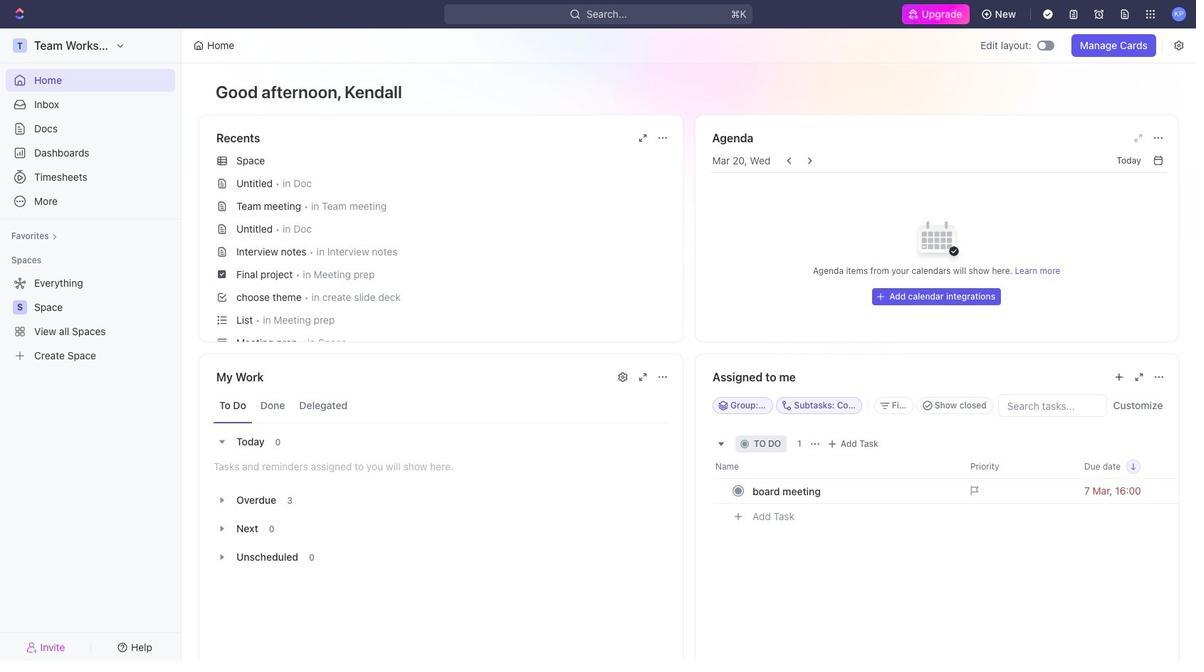 Task type: locate. For each thing, give the bounding box(es) containing it.
square check image
[[218, 270, 226, 279]]

tree
[[6, 272, 175, 367]]

Search tasks... text field
[[998, 395, 1106, 416]]

sidebar navigation
[[0, 28, 184, 661]]

tab list
[[214, 389, 668, 424]]

team workspace, , element
[[13, 38, 27, 53]]

tree inside the sidebar navigation
[[6, 272, 175, 367]]



Task type: vqa. For each thing, say whether or not it's contained in the screenshot.
TEAM WORKSPACE, , element
yes



Task type: describe. For each thing, give the bounding box(es) containing it.
space, , element
[[13, 300, 27, 315]]

invite user image
[[26, 641, 37, 654]]



